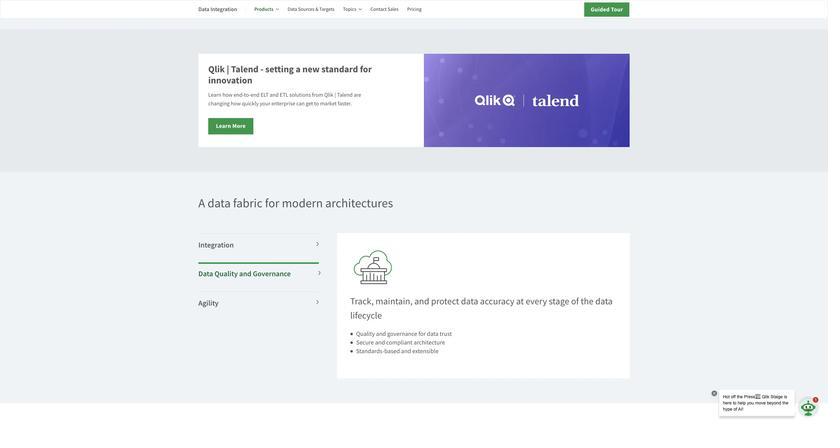 Task type: describe. For each thing, give the bounding box(es) containing it.
from
[[312, 91, 323, 99]]

innovation
[[208, 74, 253, 86]]

quality and governance for data trust secure and compliant architecture standards-based and extensible
[[356, 330, 452, 355]]

get
[[306, 100, 313, 107]]

learn how end-to-end elt and etl solutions from qlik | talend are changing how quickly your enterprise can get to market faster.
[[208, 91, 361, 107]]

data right the
[[596, 295, 613, 307]]

learn more
[[216, 122, 246, 130]]

solutions
[[290, 91, 311, 99]]

more
[[233, 122, 246, 130]]

data quality and governance
[[199, 269, 291, 279]]

topics link
[[343, 2, 362, 17]]

quality inside quality and governance for data trust secure and compliant architecture standards-based and extensible
[[356, 330, 375, 338]]

guided tour
[[591, 6, 624, 13]]

data integration menu bar
[[199, 2, 431, 17]]

quickly
[[242, 100, 259, 107]]

market
[[320, 100, 337, 107]]

a data fabric for modern architectures | forrester | data integration solutions | data quality and integration image
[[547, 0, 630, 4]]

contact
[[371, 6, 387, 12]]

| inside qlik | talend - setting a new standard for innovation
[[227, 63, 229, 75]]

agility
[[199, 298, 219, 308]]

end-
[[234, 91, 244, 99]]

fabric
[[233, 195, 263, 211]]

a data fabric for modern architectures
[[199, 195, 393, 211]]

governance
[[253, 269, 291, 279]]

-
[[261, 63, 264, 75]]

data right protect
[[461, 295, 479, 307]]

to
[[314, 100, 319, 107]]

architectures
[[326, 195, 393, 211]]

tour
[[611, 6, 624, 13]]

guided
[[591, 6, 610, 13]]

learn more link
[[208, 118, 254, 134]]

secure
[[356, 339, 374, 347]]

for for quality and governance for data trust secure and compliant architecture standards-based and extensible
[[419, 330, 426, 338]]

pricing link
[[408, 2, 422, 17]]

1 vertical spatial integration
[[199, 240, 234, 250]]

pricing
[[408, 6, 422, 12]]

maintain,
[[376, 295, 413, 307]]

qlik inside learn how end-to-end elt and etl solutions from qlik | talend are changing how quickly your enterprise can get to market faster.
[[324, 91, 334, 99]]

data quality and governance link
[[199, 262, 322, 292]]

your
[[260, 100, 271, 107]]

0 vertical spatial how
[[223, 91, 233, 99]]

can
[[297, 100, 305, 107]]

products
[[255, 6, 274, 12]]

standard
[[322, 63, 358, 75]]

for for a data fabric for modern architectures
[[265, 195, 280, 211]]

data inside quality and governance for data trust secure and compliant architecture standards-based and extensible
[[427, 330, 439, 338]]

integration inside menu bar
[[211, 5, 237, 13]]

changing
[[208, 100, 230, 107]]

learn for learn how end-to-end elt and etl solutions from qlik | talend are changing how quickly your enterprise can get to market faster.
[[208, 91, 222, 99]]

products link
[[255, 2, 279, 17]]

a data fabric for modern architectures | gartner | data integration solutions | data quality and integration image
[[323, 0, 406, 4]]

contact sales link
[[371, 2, 399, 17]]

protect
[[431, 295, 460, 307]]

governance
[[388, 330, 418, 338]]

every
[[526, 295, 547, 307]]



Task type: locate. For each thing, give the bounding box(es) containing it.
for inside quality and governance for data trust secure and compliant architecture standards-based and extensible
[[419, 330, 426, 338]]

1 vertical spatial learn
[[216, 122, 231, 130]]

and inside track, maintain, and protect data accuracy at every stage of the data lifecycle
[[415, 295, 430, 307]]

1 horizontal spatial quality
[[356, 330, 375, 338]]

the
[[581, 295, 594, 307]]

a
[[199, 195, 205, 211]]

0 vertical spatial learn
[[208, 91, 222, 99]]

qlik inside qlik | talend - setting a new standard for innovation
[[208, 63, 225, 75]]

integration link
[[199, 233, 320, 263]]

elt
[[261, 91, 269, 99]]

accuracy
[[481, 295, 515, 307]]

0 horizontal spatial qlik
[[208, 63, 225, 75]]

0 vertical spatial for
[[360, 63, 372, 75]]

0 horizontal spatial quality
[[215, 269, 238, 279]]

data inside "data sources & targets" link
[[288, 6, 297, 12]]

|
[[227, 63, 229, 75], [335, 91, 336, 99]]

0 vertical spatial qlik
[[208, 63, 225, 75]]

1 vertical spatial for
[[265, 195, 280, 211]]

data for data quality and governance
[[199, 269, 213, 279]]

lifecycle
[[351, 310, 382, 321]]

setting
[[266, 63, 294, 75]]

contact sales
[[371, 6, 399, 12]]

tab list containing integration
[[199, 223, 322, 321]]

data
[[199, 5, 210, 13], [288, 6, 297, 12], [199, 269, 213, 279]]

1 vertical spatial how
[[231, 100, 241, 107]]

1 vertical spatial qlik
[[324, 91, 334, 99]]

are
[[354, 91, 361, 99]]

1 horizontal spatial qlik
[[324, 91, 334, 99]]

new
[[303, 63, 320, 75]]

quality inside data quality and governance link
[[215, 269, 238, 279]]

for inside qlik | talend - setting a new standard for innovation
[[360, 63, 372, 75]]

tab list
[[199, 223, 322, 321]]

at
[[517, 295, 524, 307]]

talend inside qlik | talend - setting a new standard for innovation
[[231, 63, 259, 75]]

track, maintain, and protect data accuracy at every stage of the data lifecycle
[[351, 295, 613, 321]]

how
[[223, 91, 233, 99], [231, 100, 241, 107]]

talend inside learn how end-to-end elt and etl solutions from qlik | talend are changing how quickly your enterprise can get to market faster.
[[337, 91, 353, 99]]

of
[[572, 295, 579, 307]]

&
[[316, 6, 319, 12]]

talend
[[231, 63, 259, 75], [337, 91, 353, 99]]

1 horizontal spatial |
[[335, 91, 336, 99]]

for right fabric
[[265, 195, 280, 211]]

quality
[[215, 269, 238, 279], [356, 330, 375, 338]]

1 vertical spatial quality
[[356, 330, 375, 338]]

0 vertical spatial quality
[[215, 269, 238, 279]]

topics
[[343, 6, 357, 12]]

data for data integration
[[199, 5, 210, 13]]

end-to-end etl solutions | data integration solutions | data quality and integration image
[[424, 54, 630, 147]]

sales
[[388, 6, 399, 12]]

1 vertical spatial talend
[[337, 91, 353, 99]]

agility link
[[199, 291, 320, 321]]

and
[[270, 91, 279, 99], [239, 269, 252, 279], [415, 295, 430, 307], [376, 330, 386, 338], [375, 339, 385, 347], [401, 347, 411, 355]]

0 vertical spatial talend
[[231, 63, 259, 75]]

qlik | talend - setting a new standard for innovation
[[208, 63, 372, 86]]

data for data sources & targets
[[288, 6, 297, 12]]

qlik
[[208, 63, 225, 75], [324, 91, 334, 99]]

data
[[208, 195, 231, 211], [461, 295, 479, 307], [596, 295, 613, 307], [427, 330, 439, 338]]

standards-
[[356, 347, 385, 355]]

data quality & governance | data integration solutions | data quality and integration image
[[354, 250, 392, 284]]

1 vertical spatial |
[[335, 91, 336, 99]]

etl
[[280, 91, 289, 99]]

2 vertical spatial for
[[419, 330, 426, 338]]

for right standard
[[360, 63, 372, 75]]

0 vertical spatial |
[[227, 63, 229, 75]]

data up architecture
[[427, 330, 439, 338]]

| inside learn how end-to-end elt and etl solutions from qlik | talend are changing how quickly your enterprise can get to market faster.
[[335, 91, 336, 99]]

how left end-
[[223, 91, 233, 99]]

sources
[[298, 6, 315, 12]]

track,
[[351, 295, 374, 307]]

0 horizontal spatial talend
[[231, 63, 259, 75]]

guided tour link
[[585, 2, 630, 17]]

end
[[251, 91, 260, 99]]

1 horizontal spatial talend
[[337, 91, 353, 99]]

enterprise
[[272, 100, 295, 107]]

data right a
[[208, 195, 231, 211]]

data sources & targets
[[288, 6, 335, 12]]

data integration
[[199, 5, 237, 13]]

extensible
[[413, 347, 439, 355]]

to-
[[244, 91, 251, 99]]

learn left more
[[216, 122, 231, 130]]

stage
[[549, 295, 570, 307]]

1 horizontal spatial for
[[360, 63, 372, 75]]

integration
[[211, 5, 237, 13], [199, 240, 234, 250]]

learn
[[208, 91, 222, 99], [216, 122, 231, 130]]

targets
[[320, 6, 335, 12]]

for up architecture
[[419, 330, 426, 338]]

talend left -
[[231, 63, 259, 75]]

faster.
[[338, 100, 352, 107]]

modern
[[282, 195, 323, 211]]

learn up changing
[[208, 91, 222, 99]]

compliant
[[387, 339, 413, 347]]

for
[[360, 63, 372, 75], [265, 195, 280, 211], [419, 330, 426, 338]]

and inside learn how end-to-end elt and etl solutions from qlik | talend are changing how quickly your enterprise can get to market faster.
[[270, 91, 279, 99]]

0 horizontal spatial |
[[227, 63, 229, 75]]

how down end-
[[231, 100, 241, 107]]

a
[[296, 63, 301, 75]]

trust
[[440, 330, 452, 338]]

learn inside learn how end-to-end elt and etl solutions from qlik | talend are changing how quickly your enterprise can get to market faster.
[[208, 91, 222, 99]]

0 vertical spatial integration
[[211, 5, 237, 13]]

learn for learn more
[[216, 122, 231, 130]]

architecture
[[414, 339, 445, 347]]

based
[[385, 347, 400, 355]]

0 horizontal spatial for
[[265, 195, 280, 211]]

2 horizontal spatial for
[[419, 330, 426, 338]]

data inside data quality and governance link
[[199, 269, 213, 279]]

talend up faster.
[[337, 91, 353, 99]]

data sources & targets link
[[288, 2, 335, 17]]



Task type: vqa. For each thing, say whether or not it's contained in the screenshot.
top Learn
yes



